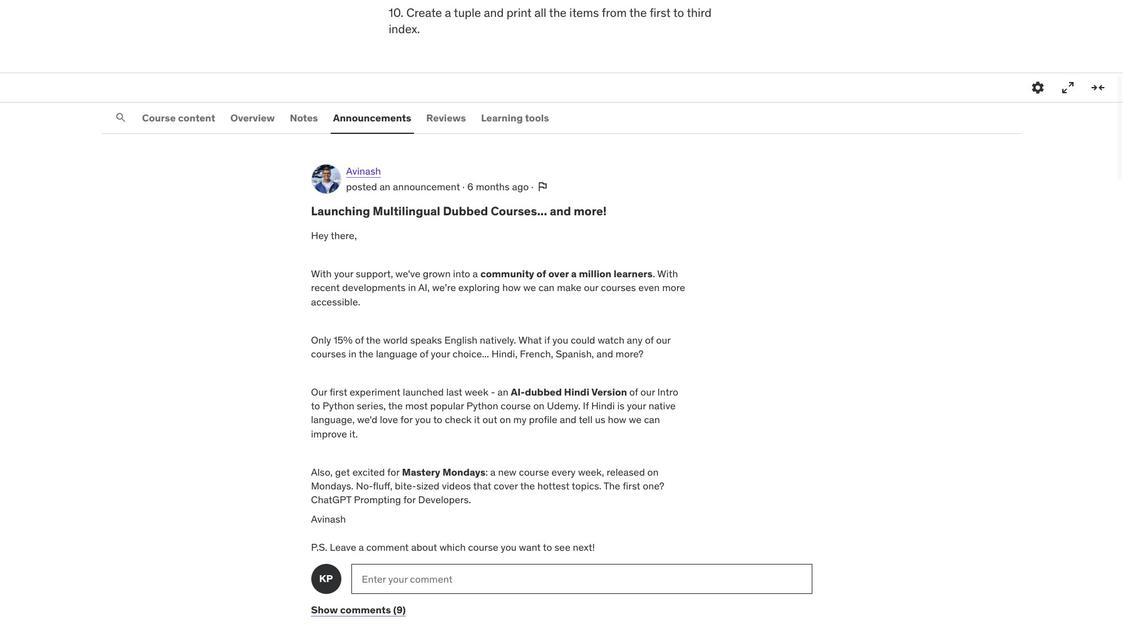 Task type: locate. For each thing, give the bounding box(es) containing it.
course inside : a new course every week, released on mondays. no-fluff, bite-sized videos that cover the hottest topics. the first one? chatgpt prompting for developers.
[[519, 466, 549, 478]]

python
[[323, 400, 354, 412], [467, 400, 498, 412]]

we right us at bottom
[[629, 414, 642, 426]]

our right any
[[656, 334, 671, 346]]

third
[[687, 5, 712, 20]]

announcements button
[[331, 103, 414, 133]]

notes button
[[287, 103, 321, 133]]

with
[[311, 267, 332, 280], [657, 267, 678, 280]]

first left third
[[650, 5, 671, 20]]

python up language,
[[323, 400, 354, 412]]

you
[[553, 334, 568, 346], [415, 414, 431, 426], [501, 541, 517, 554]]

avinash posted an announcement · 6 months ago ·
[[346, 165, 536, 193]]

1 horizontal spatial your
[[431, 348, 450, 360]]

0 horizontal spatial our
[[584, 282, 599, 294]]

1 horizontal spatial our
[[641, 386, 655, 398]]

2 python from the left
[[467, 400, 498, 412]]

for down bite-
[[404, 494, 416, 506]]

2 horizontal spatial your
[[627, 400, 646, 412]]

· left 6 on the left
[[463, 180, 465, 193]]

first right our
[[330, 386, 347, 398]]

print
[[507, 5, 532, 20]]

1 horizontal spatial ·
[[531, 180, 534, 193]]

and inside the 10. create a tuple and print all the items from the first to third index.
[[484, 5, 504, 20]]

hindi up if
[[564, 386, 590, 398]]

and left more!
[[550, 204, 571, 219]]

and down watch
[[597, 348, 613, 360]]

2 vertical spatial you
[[501, 541, 517, 554]]

0 vertical spatial we
[[523, 282, 536, 294]]

you left want
[[501, 541, 517, 554]]

avinash for avinash
[[311, 513, 346, 526]]

topics.
[[572, 480, 602, 492]]

our first experiment launched last week - an ai-dubbed hindi version
[[311, 386, 629, 398]]

a right leave
[[359, 541, 364, 554]]

our up native
[[641, 386, 655, 398]]

any
[[627, 334, 643, 346]]

how inside of our intro to python series, the most popular python course on udemy. if hindi is your native language, we'd love for you to check it out on my profile and tell us how we can improve it.
[[608, 414, 627, 426]]

hottest
[[537, 480, 570, 492]]

0 horizontal spatial how
[[502, 282, 521, 294]]

.
[[653, 267, 655, 280]]

first down the released
[[623, 480, 640, 492]]

with right .
[[657, 267, 678, 280]]

2 horizontal spatial you
[[553, 334, 568, 346]]

we inside of our intro to python series, the most popular python course on udemy. if hindi is your native language, we'd love for you to check it out on my profile and tell us how we can improve it.
[[629, 414, 642, 426]]

in down 15%
[[349, 348, 357, 360]]

we
[[523, 282, 536, 294], [629, 414, 642, 426]]

accessible.
[[311, 296, 360, 308]]

0 vertical spatial hindi
[[564, 386, 590, 398]]

speaks
[[410, 334, 442, 346]]

· left report abuse icon
[[531, 180, 534, 193]]

the right cover
[[520, 480, 535, 492]]

an right -
[[498, 386, 509, 398]]

0 vertical spatial avinash
[[346, 165, 381, 178]]

6
[[467, 180, 473, 193]]

on left the my
[[500, 414, 511, 426]]

0 horizontal spatial hindi
[[564, 386, 590, 398]]

with your support, we've grown into a community of over a million learners
[[311, 267, 653, 280]]

1 vertical spatial for
[[387, 466, 400, 478]]

1 vertical spatial can
[[644, 414, 660, 426]]

kp
[[319, 573, 333, 585]]

0 horizontal spatial ·
[[463, 180, 465, 193]]

1 horizontal spatial in
[[408, 282, 416, 294]]

1 vertical spatial courses
[[311, 348, 346, 360]]

no-
[[356, 480, 373, 492]]

can inside of our intro to python series, the most popular python course on udemy. if hindi is your native language, we'd love for you to check it out on my profile and tell us how we can improve it.
[[644, 414, 660, 426]]

how inside . with recent developments in ai, we're exploring how we can make our courses even more accessible.
[[502, 282, 521, 294]]

popular
[[430, 400, 464, 412]]

for down most
[[401, 414, 413, 426]]

to left third
[[673, 5, 684, 20]]

the
[[604, 480, 620, 492]]

python up it at left bottom
[[467, 400, 498, 412]]

2 horizontal spatial our
[[656, 334, 671, 346]]

avinash down chatgpt
[[311, 513, 346, 526]]

0 vertical spatial our
[[584, 282, 599, 294]]

launching
[[311, 204, 370, 219]]

dubbed
[[443, 204, 488, 219]]

1 vertical spatial avinash
[[311, 513, 346, 526]]

2 vertical spatial your
[[627, 400, 646, 412]]

courses inside only 15% of the world speaks english natively. what if you could watch any of our courses in the language of your choice... hindi, french, spanish, and more?
[[311, 348, 346, 360]]

can down native
[[644, 414, 660, 426]]

of right 15%
[[355, 334, 364, 346]]

1 vertical spatial hindi
[[591, 400, 615, 412]]

released
[[607, 466, 645, 478]]

reviews
[[426, 111, 466, 124]]

avinash inside the avinash posted an announcement · 6 months ago ·
[[346, 165, 381, 178]]

we've
[[396, 267, 421, 280]]

1 vertical spatial you
[[415, 414, 431, 426]]

and left print
[[484, 5, 504, 20]]

0 vertical spatial can
[[539, 282, 555, 294]]

1 vertical spatial first
[[330, 386, 347, 398]]

1 horizontal spatial hindi
[[591, 400, 615, 412]]

the up "love"
[[388, 400, 403, 412]]

the inside : a new course every week, released on mondays. no-fluff, bite-sized videos that cover the hottest topics. the first one? chatgpt prompting for developers.
[[520, 480, 535, 492]]

2 horizontal spatial first
[[650, 5, 671, 20]]

tell
[[579, 414, 593, 426]]

0 horizontal spatial with
[[311, 267, 332, 280]]

english
[[444, 334, 478, 346]]

0 vertical spatial you
[[553, 334, 568, 346]]

with inside . with recent developments in ai, we're exploring how we can make our courses even more accessible.
[[657, 267, 678, 280]]

support,
[[356, 267, 393, 280]]

0 vertical spatial an
[[380, 180, 391, 193]]

the right all
[[549, 5, 567, 20]]

2 vertical spatial course
[[468, 541, 498, 554]]

your right is
[[627, 400, 646, 412]]

to inside the 10. create a tuple and print all the items from the first to third index.
[[673, 5, 684, 20]]

hey
[[311, 229, 329, 242]]

1 vertical spatial our
[[656, 334, 671, 346]]

want
[[519, 541, 541, 554]]

0 horizontal spatial you
[[415, 414, 431, 426]]

course inside of our intro to python series, the most popular python course on udemy. if hindi is your native language, we'd love for you to check it out on my profile and tell us how we can improve it.
[[501, 400, 531, 412]]

2 horizontal spatial on
[[647, 466, 659, 478]]

more
[[662, 282, 685, 294]]

week,
[[578, 466, 604, 478]]

Enter your comment text field
[[351, 564, 812, 595]]

1 vertical spatial your
[[431, 348, 450, 360]]

first inside : a new course every week, released on mondays. no-fluff, bite-sized videos that cover the hottest topics. the first one? chatgpt prompting for developers.
[[623, 480, 640, 492]]

for inside of our intro to python series, the most popular python course on udemy. if hindi is your native language, we'd love for you to check it out on my profile and tell us how we can improve it.
[[401, 414, 413, 426]]

content
[[178, 111, 215, 124]]

our
[[311, 386, 327, 398]]

1 horizontal spatial python
[[467, 400, 498, 412]]

2 vertical spatial our
[[641, 386, 655, 398]]

natively.
[[480, 334, 516, 346]]

tuple
[[454, 5, 481, 20]]

announcements
[[333, 111, 411, 124]]

1 horizontal spatial first
[[623, 480, 640, 492]]

0 vertical spatial courses
[[601, 282, 636, 294]]

course right the which
[[468, 541, 498, 554]]

a inside the 10. create a tuple and print all the items from the first to third index.
[[445, 5, 451, 20]]

1 vertical spatial course
[[519, 466, 549, 478]]

1 horizontal spatial can
[[644, 414, 660, 426]]

most
[[405, 400, 428, 412]]

0 vertical spatial your
[[334, 267, 353, 280]]

of right version
[[629, 386, 638, 398]]

ai-
[[511, 386, 525, 398]]

your down speaks in the bottom left of the page
[[431, 348, 450, 360]]

show comments (9)
[[311, 604, 406, 616]]

0 horizontal spatial can
[[539, 282, 555, 294]]

with up recent
[[311, 267, 332, 280]]

:
[[486, 466, 488, 478]]

0 horizontal spatial python
[[323, 400, 354, 412]]

of down speaks in the bottom left of the page
[[420, 348, 429, 360]]

is
[[617, 400, 625, 412]]

10.
[[389, 5, 404, 20]]

0 vertical spatial for
[[401, 414, 413, 426]]

1 vertical spatial how
[[608, 414, 627, 426]]

and inside of our intro to python series, the most popular python course on udemy. if hindi is your native language, we'd love for you to check it out on my profile and tell us how we can improve it.
[[560, 414, 577, 426]]

hindi up us at bottom
[[591, 400, 615, 412]]

0 vertical spatial in
[[408, 282, 416, 294]]

grown
[[423, 267, 451, 280]]

what
[[519, 334, 542, 346]]

we down "community" in the top left of the page
[[523, 282, 536, 294]]

on up profile
[[533, 400, 545, 412]]

courses...
[[491, 204, 547, 219]]

how down "community" in the top left of the page
[[502, 282, 521, 294]]

1 · from the left
[[463, 180, 465, 193]]

your inside of our intro to python series, the most popular python course on udemy. if hindi is your native language, we'd love for you to check it out on my profile and tell us how we can improve it.
[[627, 400, 646, 412]]

0 horizontal spatial first
[[330, 386, 347, 398]]

0 horizontal spatial courses
[[311, 348, 346, 360]]

course
[[501, 400, 531, 412], [519, 466, 549, 478], [468, 541, 498, 554]]

also,
[[311, 466, 333, 478]]

in left ai,
[[408, 282, 416, 294]]

and down udemy.
[[560, 414, 577, 426]]

overview button
[[228, 103, 277, 133]]

exploring
[[459, 282, 500, 294]]

your up recent
[[334, 267, 353, 280]]

courses down learners
[[601, 282, 636, 294]]

1 horizontal spatial with
[[657, 267, 678, 280]]

get
[[335, 466, 350, 478]]

1 horizontal spatial on
[[533, 400, 545, 412]]

our down million
[[584, 282, 599, 294]]

0 horizontal spatial your
[[334, 267, 353, 280]]

0 vertical spatial first
[[650, 5, 671, 20]]

a left tuple
[[445, 5, 451, 20]]

1 horizontal spatial courses
[[601, 282, 636, 294]]

you inside of our intro to python series, the most popular python course on udemy. if hindi is your native language, we'd love for you to check it out on my profile and tell us how we can improve it.
[[415, 414, 431, 426]]

reviews button
[[424, 103, 469, 133]]

courses down only
[[311, 348, 346, 360]]

and
[[484, 5, 504, 20], [550, 204, 571, 219], [597, 348, 613, 360], [560, 414, 577, 426]]

an
[[380, 180, 391, 193], [498, 386, 509, 398]]

2 vertical spatial on
[[647, 466, 659, 478]]

0 horizontal spatial on
[[500, 414, 511, 426]]

intro
[[658, 386, 678, 398]]

how
[[502, 282, 521, 294], [608, 414, 627, 426]]

. with recent developments in ai, we're exploring how we can make our courses even more accessible.
[[311, 267, 685, 308]]

avinash up posted
[[346, 165, 381, 178]]

only 15% of the world speaks english natively. what if you could watch any of our courses in the language of your choice... hindi, french, spanish, and more?
[[311, 334, 671, 360]]

launched
[[403, 386, 444, 398]]

to down popular
[[433, 414, 442, 426]]

can down over
[[539, 282, 555, 294]]

report abuse image
[[536, 180, 549, 193]]

0 horizontal spatial we
[[523, 282, 536, 294]]

first
[[650, 5, 671, 20], [330, 386, 347, 398], [623, 480, 640, 492]]

you right if
[[553, 334, 568, 346]]

1 horizontal spatial how
[[608, 414, 627, 426]]

prompting
[[354, 494, 401, 506]]

course down ai-
[[501, 400, 531, 412]]

there,
[[331, 229, 357, 242]]

you down most
[[415, 414, 431, 426]]

2 vertical spatial for
[[404, 494, 416, 506]]

if
[[544, 334, 550, 346]]

course content button
[[140, 103, 218, 133]]

1 vertical spatial in
[[349, 348, 357, 360]]

2 with from the left
[[657, 267, 678, 280]]

a
[[445, 5, 451, 20], [473, 267, 478, 280], [571, 267, 577, 280], [490, 466, 496, 478], [359, 541, 364, 554]]

a right :
[[490, 466, 496, 478]]

ai,
[[418, 282, 430, 294]]

0 vertical spatial on
[[533, 400, 545, 412]]

how down is
[[608, 414, 627, 426]]

0 horizontal spatial in
[[349, 348, 357, 360]]

out
[[483, 414, 497, 426]]

a inside : a new course every week, released on mondays. no-fluff, bite-sized videos that cover the hottest topics. the first one? chatgpt prompting for developers.
[[490, 466, 496, 478]]

of left over
[[537, 267, 546, 280]]

1 horizontal spatial we
[[629, 414, 642, 426]]

to down our
[[311, 400, 320, 412]]

0 horizontal spatial an
[[380, 180, 391, 193]]

week
[[465, 386, 489, 398]]

about
[[411, 541, 437, 554]]

15%
[[334, 334, 353, 346]]

an right posted
[[380, 180, 391, 193]]

0 vertical spatial how
[[502, 282, 521, 294]]

0 vertical spatial course
[[501, 400, 531, 412]]

on up one?
[[647, 466, 659, 478]]

us
[[595, 414, 606, 426]]

hindi inside of our intro to python series, the most popular python course on udemy. if hindi is your native language, we'd love for you to check it out on my profile and tell us how we can improve it.
[[591, 400, 615, 412]]

for up "fluff,"
[[387, 466, 400, 478]]

course up hottest on the bottom
[[519, 466, 549, 478]]

your
[[334, 267, 353, 280], [431, 348, 450, 360], [627, 400, 646, 412]]

1 vertical spatial an
[[498, 386, 509, 398]]

1 vertical spatial we
[[629, 414, 642, 426]]

search image
[[114, 112, 127, 124]]

2 vertical spatial first
[[623, 480, 640, 492]]



Task type: vqa. For each thing, say whether or not it's contained in the screenshot.
the how in the . With recent developments in AI, we're exploring how we can make our courses even more accessible.
yes



Task type: describe. For each thing, give the bounding box(es) containing it.
mondays
[[443, 466, 486, 478]]

one?
[[643, 480, 664, 492]]

all
[[535, 5, 547, 20]]

we inside . with recent developments in ai, we're exploring how we can make our courses even more accessible.
[[523, 282, 536, 294]]

my
[[513, 414, 527, 426]]

p.s.
[[311, 541, 327, 554]]

mondays.
[[311, 480, 354, 492]]

p.s. leave a comment about which course you want to see next!
[[311, 541, 595, 554]]

developers.
[[418, 494, 471, 506]]

profile
[[529, 414, 557, 426]]

love
[[380, 414, 398, 426]]

a right 'into'
[[473, 267, 478, 280]]

of inside of our intro to python series, the most popular python course on udemy. if hindi is your native language, we'd love for you to check it out on my profile and tell us how we can improve it.
[[629, 386, 638, 398]]

courses inside . with recent developments in ai, we're exploring how we can make our courses even more accessible.
[[601, 282, 636, 294]]

index.
[[389, 22, 420, 37]]

2 · from the left
[[531, 180, 534, 193]]

from
[[602, 5, 627, 20]]

can inside . with recent developments in ai, we're exploring how we can make our courses even more accessible.
[[539, 282, 555, 294]]

series,
[[357, 400, 386, 412]]

see
[[555, 541, 571, 554]]

it
[[474, 414, 480, 426]]

of our intro to python series, the most popular python course on udemy. if hindi is your native language, we'd love for you to check it out on my profile and tell us how we can improve it.
[[311, 386, 678, 440]]

1 with from the left
[[311, 267, 332, 280]]

the inside of our intro to python series, the most popular python course on udemy. if hindi is your native language, we'd love for you to check it out on my profile and tell us how we can improve it.
[[388, 400, 403, 412]]

udemy.
[[547, 400, 581, 412]]

learning
[[481, 111, 523, 124]]

videos
[[442, 480, 471, 492]]

for inside : a new course every week, released on mondays. no-fluff, bite-sized videos that cover the hottest topics. the first one? chatgpt prompting for developers.
[[404, 494, 416, 506]]

native
[[649, 400, 676, 412]]

hindi,
[[492, 348, 518, 360]]

hey there,
[[311, 229, 357, 242]]

multilingual
[[373, 204, 440, 219]]

experiment
[[350, 386, 400, 398]]

-
[[491, 386, 495, 398]]

choice...
[[453, 348, 489, 360]]

1 horizontal spatial you
[[501, 541, 517, 554]]

excited
[[352, 466, 385, 478]]

avinash for avinash posted an announcement · 6 months ago ·
[[346, 165, 381, 178]]

overview
[[230, 111, 275, 124]]

our inside of our intro to python series, the most popular python course on udemy. if hindi is your native language, we'd love for you to check it out on my profile and tell us how we can improve it.
[[641, 386, 655, 398]]

world
[[383, 334, 408, 346]]

which
[[440, 541, 466, 554]]

first inside the 10. create a tuple and print all the items from the first to third index.
[[650, 5, 671, 20]]

learning tools button
[[479, 103, 552, 133]]

on inside : a new course every week, released on mondays. no-fluff, bite-sized videos that cover the hottest topics. the first one? chatgpt prompting for developers.
[[647, 466, 659, 478]]

1 horizontal spatial an
[[498, 386, 509, 398]]

cover
[[494, 480, 518, 492]]

mastery
[[402, 466, 440, 478]]

watch
[[598, 334, 625, 346]]

could
[[571, 334, 595, 346]]

10. create a tuple and print all the items from the first to third index.
[[389, 5, 712, 37]]

developments
[[342, 282, 406, 294]]

1 python from the left
[[323, 400, 354, 412]]

our inside only 15% of the world speaks english natively. what if you could watch any of our courses in the language of your choice... hindi, french, spanish, and more?
[[656, 334, 671, 346]]

notes
[[290, 111, 318, 124]]

also, get excited for mastery mondays
[[311, 466, 486, 478]]

items
[[570, 5, 599, 20]]

posted
[[346, 180, 377, 193]]

language
[[376, 348, 417, 360]]

fullscreen image
[[1061, 80, 1076, 95]]

course
[[142, 111, 176, 124]]

in inside only 15% of the world speaks english natively. what if you could watch any of our courses in the language of your choice... hindi, french, spanish, and more?
[[349, 348, 357, 360]]

new
[[498, 466, 517, 478]]

an inside the avinash posted an announcement · 6 months ago ·
[[380, 180, 391, 193]]

1 vertical spatial on
[[500, 414, 511, 426]]

that
[[473, 480, 491, 492]]

spanish,
[[556, 348, 594, 360]]

ago
[[512, 180, 529, 193]]

improve
[[311, 428, 347, 440]]

in inside . with recent developments in ai, we're exploring how we can make our courses even more accessible.
[[408, 282, 416, 294]]

a up make
[[571, 267, 577, 280]]

every
[[552, 466, 576, 478]]

chatgpt
[[311, 494, 352, 506]]

if
[[583, 400, 589, 412]]

exit expanded view image
[[1091, 80, 1106, 95]]

tools
[[525, 111, 549, 124]]

commenter element
[[311, 564, 341, 595]]

show
[[311, 604, 338, 616]]

fluff,
[[373, 480, 392, 492]]

only
[[311, 334, 331, 346]]

your inside only 15% of the world speaks english natively. what if you could watch any of our courses in the language of your choice... hindi, french, spanish, and more?
[[431, 348, 450, 360]]

comment
[[366, 541, 409, 554]]

create
[[406, 5, 442, 20]]

more!
[[574, 204, 607, 219]]

settings image
[[1031, 80, 1046, 95]]

announcement
[[393, 180, 460, 193]]

into
[[453, 267, 470, 280]]

our inside . with recent developments in ai, we're exploring how we can make our courses even more accessible.
[[584, 282, 599, 294]]

make
[[557, 282, 582, 294]]

of right any
[[645, 334, 654, 346]]

(9)
[[393, 604, 406, 616]]

learners
[[614, 267, 653, 280]]

million
[[579, 267, 612, 280]]

last
[[446, 386, 462, 398]]

the left language
[[359, 348, 374, 360]]

sized
[[416, 480, 440, 492]]

and inside only 15% of the world speaks english natively. what if you could watch any of our courses in the language of your choice... hindi, french, spanish, and more?
[[597, 348, 613, 360]]

recent
[[311, 282, 340, 294]]

the right from
[[629, 5, 647, 20]]

to left see
[[543, 541, 552, 554]]

show comments (9) button
[[311, 604, 406, 617]]

even
[[639, 282, 660, 294]]

we're
[[432, 282, 456, 294]]

you inside only 15% of the world speaks english natively. what if you could watch any of our courses in the language of your choice... hindi, french, spanish, and more?
[[553, 334, 568, 346]]

avinash link
[[346, 164, 381, 178]]

we'd
[[357, 414, 377, 426]]

the left world
[[366, 334, 381, 346]]



